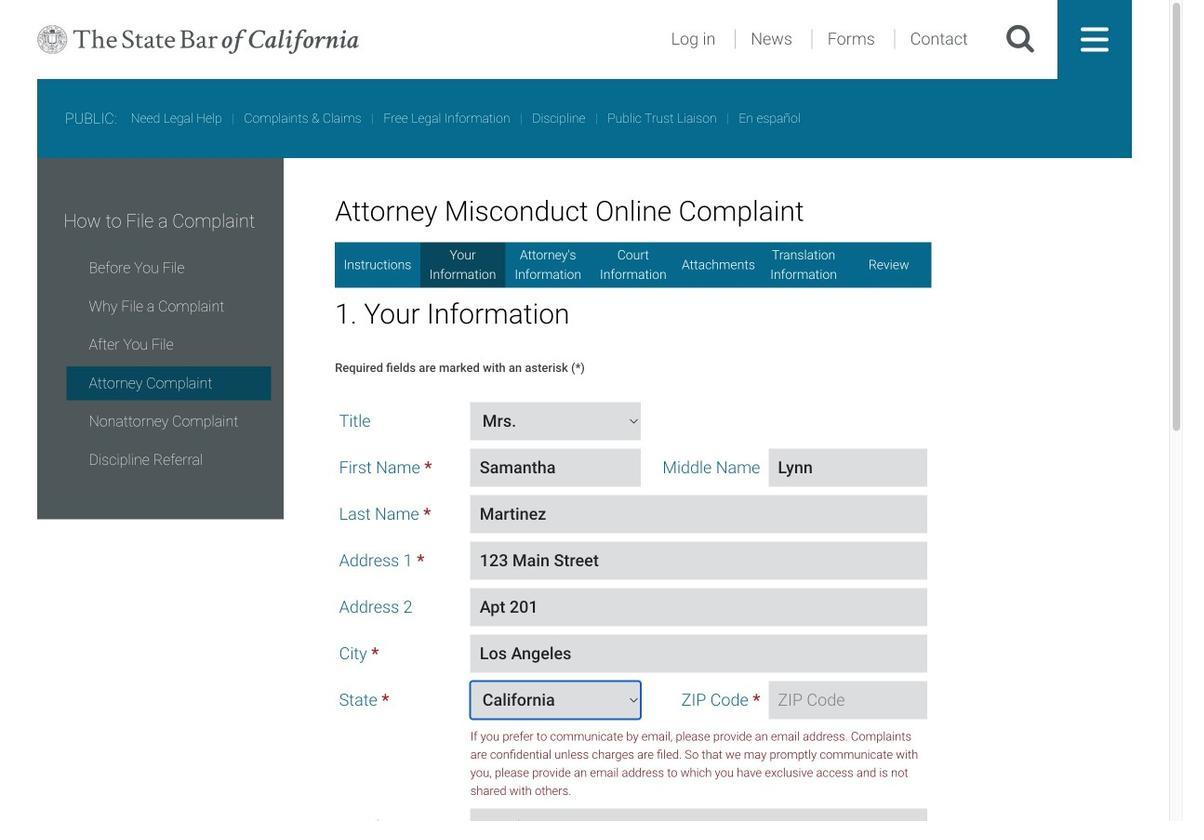 Task type: locate. For each thing, give the bounding box(es) containing it.
Address 1 text field
[[471, 542, 928, 580]]

Last Name text field
[[471, 495, 928, 534]]

City text field
[[471, 635, 928, 673]]

First Name text field
[[471, 449, 641, 487]]



Task type: describe. For each thing, give the bounding box(es) containing it.
Email email field
[[471, 809, 928, 822]]

Middle Name text field
[[769, 449, 928, 487]]

logo image
[[37, 0, 359, 79]]

ZIP Code text field
[[769, 682, 928, 720]]

search form image
[[1006, 23, 1036, 56]]

Address 2 text field
[[471, 589, 928, 627]]



Task type: vqa. For each thing, say whether or not it's contained in the screenshot.
CITY text box
yes



